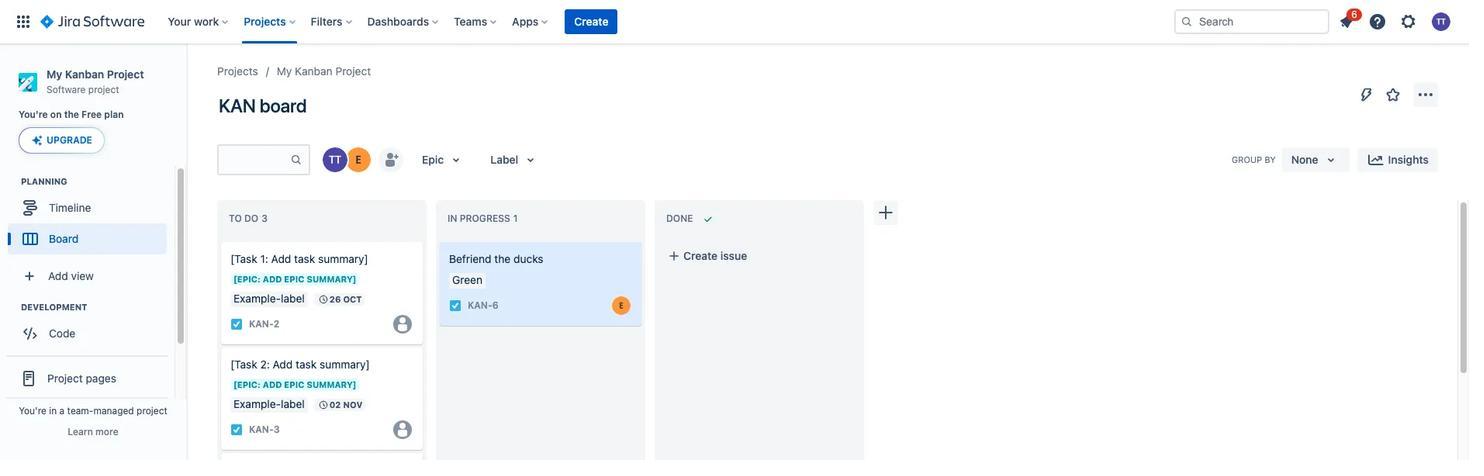 Task type: vqa. For each thing, say whether or not it's contained in the screenshot.
Jira image
no



Task type: locate. For each thing, give the bounding box(es) containing it.
2 vertical spatial kan-
[[249, 424, 274, 436]]

[task left 1:
[[230, 252, 257, 265]]

project pages
[[47, 372, 116, 385]]

my for my kanban project
[[277, 64, 292, 78]]

kan
[[219, 95, 256, 116]]

[task
[[230, 252, 257, 265], [230, 358, 257, 371]]

add people image
[[382, 151, 400, 169]]

create inside button
[[575, 15, 609, 28]]

issue
[[721, 249, 747, 262]]

summary]
[[318, 252, 368, 265], [320, 358, 370, 371]]

insights button
[[1358, 147, 1439, 172]]

my inside my kanban project software project
[[47, 68, 62, 81]]

task
[[294, 252, 315, 265], [296, 358, 317, 371]]

your work
[[168, 15, 219, 28]]

kanban for my kanban project software project
[[65, 68, 104, 81]]

task image left kan-2 link
[[230, 318, 243, 331]]

1 unassigned image from the top
[[393, 315, 412, 334]]

0 horizontal spatial task image
[[230, 318, 243, 331]]

0 vertical spatial task
[[294, 252, 315, 265]]

6 left help image
[[1352, 9, 1358, 20]]

upgrade
[[47, 135, 92, 146]]

kan- up the 2:
[[249, 318, 274, 330]]

1 vertical spatial 6
[[493, 300, 499, 312]]

you're
[[19, 109, 48, 120], [19, 405, 46, 417]]

kan board
[[219, 95, 307, 116]]

kan- right task image
[[249, 424, 274, 436]]

board link
[[8, 224, 167, 255]]

26
[[330, 294, 341, 304]]

create column image
[[877, 203, 896, 222]]

ducks
[[514, 252, 544, 265]]

jira software image
[[40, 12, 145, 31], [40, 12, 145, 31]]

project
[[88, 84, 119, 95], [137, 405, 168, 417]]

1 vertical spatial add
[[48, 269, 68, 282]]

task image
[[449, 300, 462, 312], [230, 318, 243, 331]]

free
[[82, 109, 102, 120]]

to do element
[[229, 213, 271, 224]]

1 horizontal spatial my
[[277, 64, 292, 78]]

0 horizontal spatial kanban
[[65, 68, 104, 81]]

my for my kanban project software project
[[47, 68, 62, 81]]

add right the 2:
[[273, 358, 293, 371]]

in progress
[[448, 213, 510, 224]]

kanban up software
[[65, 68, 104, 81]]

1 horizontal spatial the
[[495, 252, 511, 265]]

0 vertical spatial [task
[[230, 252, 257, 265]]

0 vertical spatial add
[[271, 252, 291, 265]]

unassigned image for [task 2: add task summary]
[[393, 421, 412, 439]]

task image for [task 1: add task summary]
[[230, 318, 243, 331]]

group by
[[1232, 155, 1276, 165]]

kan- for 2:
[[249, 424, 274, 436]]

[task left the 2:
[[230, 358, 257, 371]]

the right on
[[64, 109, 79, 120]]

02
[[330, 400, 341, 410]]

1 vertical spatial the
[[495, 252, 511, 265]]

1 horizontal spatial task image
[[449, 300, 462, 312]]

appswitcher icon image
[[14, 12, 33, 31]]

1 vertical spatial task
[[296, 358, 317, 371]]

insights image
[[1367, 151, 1386, 169]]

0 horizontal spatial 6
[[493, 300, 499, 312]]

unassigned image
[[393, 315, 412, 334], [393, 421, 412, 439]]

unassigned image for [task 1: add task summary]
[[393, 315, 412, 334]]

task right the 2:
[[296, 358, 317, 371]]

0 vertical spatial the
[[64, 109, 79, 120]]

plan
[[104, 109, 124, 120]]

projects link
[[217, 62, 258, 81]]

project
[[336, 64, 371, 78], [107, 68, 144, 81], [47, 372, 83, 385]]

0 horizontal spatial the
[[64, 109, 79, 120]]

add right 1:
[[271, 252, 291, 265]]

0 vertical spatial unassigned image
[[393, 315, 412, 334]]

you're left in
[[19, 405, 46, 417]]

assignee: eloisefrancis23 image
[[612, 296, 631, 315]]

banner containing your work
[[0, 0, 1470, 43]]

0 horizontal spatial project
[[47, 372, 83, 385]]

project right managed
[[137, 405, 168, 417]]

add inside dropdown button
[[48, 269, 68, 282]]

create
[[575, 15, 609, 28], [684, 249, 718, 262]]

you're left on
[[19, 109, 48, 120]]

kanban up board
[[295, 64, 333, 78]]

insights
[[1389, 153, 1429, 166]]

0 vertical spatial 6
[[1352, 9, 1358, 20]]

1 you're from the top
[[19, 109, 48, 120]]

[task 2: add task summary]
[[230, 358, 370, 371]]

summary] up 02 nov
[[320, 358, 370, 371]]

add
[[271, 252, 291, 265], [48, 269, 68, 282], [273, 358, 293, 371]]

1 horizontal spatial 6
[[1352, 9, 1358, 20]]

02 nov
[[330, 400, 363, 410]]

2 you're from the top
[[19, 405, 46, 417]]

2 horizontal spatial project
[[336, 64, 371, 78]]

summary] up 26 oct
[[318, 252, 368, 265]]

my up board
[[277, 64, 292, 78]]

26 october 2023 image
[[317, 293, 330, 306]]

1 vertical spatial project
[[137, 405, 168, 417]]

your work button
[[163, 9, 235, 34]]

project inside my kanban project software project
[[107, 68, 144, 81]]

add left 'view'
[[48, 269, 68, 282]]

1 vertical spatial unassigned image
[[393, 421, 412, 439]]

kan-
[[468, 300, 493, 312], [249, 318, 274, 330], [249, 424, 274, 436]]

0 horizontal spatial project
[[88, 84, 119, 95]]

sidebar navigation image
[[169, 62, 203, 93]]

kan- inside 'link'
[[468, 300, 493, 312]]

banner
[[0, 0, 1470, 43]]

1 vertical spatial [task
[[230, 358, 257, 371]]

a
[[59, 405, 65, 417]]

project up plan
[[88, 84, 119, 95]]

in
[[49, 405, 57, 417]]

[task 1: add task summary]
[[230, 252, 368, 265]]

kan-3 link
[[249, 423, 280, 437]]

0 vertical spatial create
[[575, 15, 609, 28]]

0 vertical spatial you're
[[19, 109, 48, 120]]

0 horizontal spatial my
[[47, 68, 62, 81]]

6 down befriend the ducks
[[493, 300, 499, 312]]

6
[[1352, 9, 1358, 20], [493, 300, 499, 312]]

code link
[[8, 318, 167, 349]]

kan- for the
[[468, 300, 493, 312]]

0 vertical spatial kan-
[[468, 300, 493, 312]]

my
[[277, 64, 292, 78], [47, 68, 62, 81]]

development
[[21, 302, 87, 312]]

0 horizontal spatial create
[[575, 15, 609, 28]]

1 vertical spatial task image
[[230, 318, 243, 331]]

you're on the free plan
[[19, 109, 124, 120]]

0 vertical spatial task image
[[449, 300, 462, 312]]

[task for [task 2: add task summary]
[[230, 358, 257, 371]]

kanban inside my kanban project software project
[[65, 68, 104, 81]]

1 horizontal spatial project
[[137, 405, 168, 417]]

kanban for my kanban project
[[295, 64, 333, 78]]

the
[[64, 109, 79, 120], [495, 252, 511, 265]]

kanban
[[295, 64, 333, 78], [65, 68, 104, 81]]

task right 1:
[[294, 252, 315, 265]]

2 vertical spatial add
[[273, 358, 293, 371]]

on
[[50, 109, 62, 120]]

0 vertical spatial summary]
[[318, 252, 368, 265]]

create inside button
[[684, 249, 718, 262]]

1 horizontal spatial project
[[107, 68, 144, 81]]

help image
[[1369, 12, 1388, 31]]

planning group
[[8, 176, 174, 259]]

task image
[[230, 424, 243, 436]]

add for [task 1: add task summary]
[[271, 252, 291, 265]]

software
[[47, 84, 86, 95]]

kan- down befriend in the left of the page
[[468, 300, 493, 312]]

learn more
[[68, 426, 118, 438]]

add for [task 2: add task summary]
[[273, 358, 293, 371]]

1 vertical spatial kan-
[[249, 318, 274, 330]]

1 vertical spatial create
[[684, 249, 718, 262]]

timeline link
[[8, 193, 167, 224]]

terry turtle image
[[323, 147, 348, 172]]

1 [task from the top
[[230, 252, 257, 265]]

your
[[168, 15, 191, 28]]

Search this board text field
[[219, 146, 290, 174]]

the left ducks
[[495, 252, 511, 265]]

1 vertical spatial you're
[[19, 405, 46, 417]]

1 horizontal spatial create
[[684, 249, 718, 262]]

task for 2:
[[296, 358, 317, 371]]

my up software
[[47, 68, 62, 81]]

2 unassigned image from the top
[[393, 421, 412, 439]]

1:
[[260, 252, 268, 265]]

more
[[96, 426, 118, 438]]

task image left kan-6 'link'
[[449, 300, 462, 312]]

2
[[274, 318, 280, 330]]

in
[[448, 213, 457, 224]]

2 [task from the top
[[230, 358, 257, 371]]

you're for you're on the free plan
[[19, 109, 48, 120]]

group
[[1232, 155, 1263, 165]]

0 vertical spatial project
[[88, 84, 119, 95]]

your profile and settings image
[[1433, 12, 1451, 31]]

1 vertical spatial summary]
[[320, 358, 370, 371]]

more image
[[1417, 85, 1436, 104]]

1 horizontal spatial kanban
[[295, 64, 333, 78]]

automations menu button icon image
[[1358, 85, 1377, 104]]

you're in a team-managed project
[[19, 405, 168, 417]]



Task type: describe. For each thing, give the bounding box(es) containing it.
create for create issue
[[684, 249, 718, 262]]

26 oct
[[330, 294, 362, 304]]

eloisefrancis23 image
[[346, 147, 371, 172]]

kan-2
[[249, 318, 280, 330]]

oct
[[343, 294, 362, 304]]

02 november 2023 image
[[317, 399, 330, 411]]

create issue image
[[212, 231, 230, 250]]

create issue button
[[659, 242, 861, 270]]

2:
[[260, 358, 270, 371]]

[task for [task 1: add task summary]
[[230, 252, 257, 265]]

to do
[[229, 213, 259, 224]]

notifications image
[[1338, 12, 1356, 31]]

upgrade button
[[19, 128, 104, 153]]

board
[[260, 95, 307, 116]]

team-
[[67, 405, 93, 417]]

learn more button
[[68, 426, 118, 438]]

create button
[[565, 9, 618, 34]]

create for create
[[575, 15, 609, 28]]

settings image
[[1400, 12, 1419, 31]]

do
[[244, 213, 259, 224]]

star kan board image
[[1384, 85, 1403, 104]]

befriend the ducks
[[449, 252, 544, 265]]

work
[[194, 15, 219, 28]]

summary] for [task 1: add task summary]
[[318, 252, 368, 265]]

my kanban project
[[277, 64, 371, 78]]

kan-2 link
[[249, 318, 280, 331]]

02 november 2023 image
[[317, 399, 330, 411]]

none
[[1292, 153, 1319, 166]]

learn
[[68, 426, 93, 438]]

managed
[[93, 405, 134, 417]]

projects
[[217, 64, 258, 78]]

by
[[1265, 155, 1276, 165]]

view
[[71, 269, 94, 282]]

summary] for [task 2: add task summary]
[[320, 358, 370, 371]]

nov
[[343, 400, 363, 410]]

timeline
[[49, 201, 91, 214]]

development image
[[2, 298, 21, 317]]

search image
[[1181, 16, 1194, 28]]

board
[[49, 232, 79, 245]]

kan-3
[[249, 424, 280, 436]]

none button
[[1283, 147, 1350, 172]]

my kanban project software project
[[47, 68, 144, 95]]

in progress element
[[448, 213, 521, 224]]

befriend
[[449, 252, 492, 265]]

6 inside 'link'
[[493, 300, 499, 312]]

you're for you're in a team-managed project
[[19, 405, 46, 417]]

my kanban project link
[[277, 62, 371, 81]]

planning image
[[2, 173, 21, 191]]

task for 1:
[[294, 252, 315, 265]]

Search field
[[1175, 9, 1330, 34]]

task image for befriend the ducks
[[449, 300, 462, 312]]

26 october 2023 image
[[317, 293, 330, 306]]

pages
[[86, 372, 116, 385]]

3
[[274, 424, 280, 436]]

project inside my kanban project software project
[[88, 84, 119, 95]]

progress
[[460, 213, 510, 224]]

code
[[49, 327, 76, 340]]

done
[[667, 213, 693, 224]]

development group
[[8, 301, 174, 354]]

to
[[229, 213, 242, 224]]

project pages link
[[6, 362, 168, 396]]

primary element
[[9, 0, 1175, 43]]

kan-6
[[468, 300, 499, 312]]

kan- for 1:
[[249, 318, 274, 330]]

project for my kanban project
[[336, 64, 371, 78]]

add view button
[[9, 261, 165, 292]]

add view
[[48, 269, 94, 282]]

planning
[[21, 176, 67, 187]]

kan-6 link
[[468, 299, 499, 312]]

create issue
[[684, 249, 747, 262]]

project for my kanban project software project
[[107, 68, 144, 81]]



